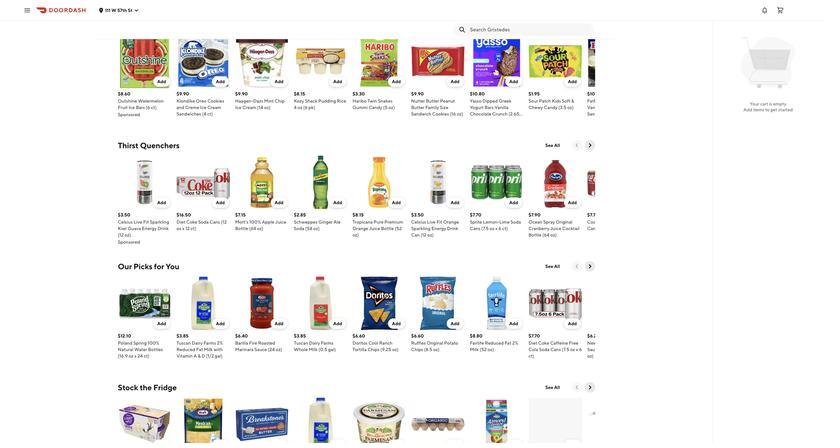 Task type: locate. For each thing, give the bounding box(es) containing it.
oz inside $16.50 diet coke soda cans (12 oz x 12 ct)
[[177, 226, 181, 232]]

oz inside $12.10 poland spring 100% natural water bottles (16.9 oz x 24 ct)
[[129, 354, 133, 359]]

oz down "mini"
[[607, 226, 612, 232]]

$3.30
[[353, 91, 365, 97]]

see
[[546, 22, 553, 27], [546, 143, 553, 148], [546, 264, 553, 269], [546, 386, 553, 391]]

0 horizontal spatial celsius
[[118, 220, 133, 225]]

1 vertical spatial previous button of carousel image
[[574, 264, 580, 270]]

2 tuscan from the left
[[294, 341, 308, 346]]

add up $6.40 barilla fire roasted marinara sauce (24 oz)
[[275, 322, 284, 327]]

previous button of carousel image
[[574, 21, 580, 28]]

add up the $7.15 mott's 100% apple juice bottle (64 oz)
[[275, 200, 284, 206]]

3 previous button of carousel image from the top
[[574, 385, 580, 391]]

$7.15
[[235, 213, 246, 218]]

$3.85 up whole
[[294, 334, 306, 339]]

0 horizontal spatial reduced
[[177, 348, 195, 353]]

0 horizontal spatial dairy
[[192, 341, 203, 346]]

ice down haagen-
[[235, 105, 242, 110]]

all for treat yourself
[[554, 22, 560, 27]]

cookies down size
[[432, 112, 449, 117]]

$8.80 fairlife reduced fat 2% milk (52 oz)
[[470, 334, 519, 353]]

cookies
[[208, 99, 224, 104], [432, 112, 449, 117]]

$16.50 diet coke soda cans (12 oz x 12 ct)
[[177, 213, 227, 232]]

fruit
[[118, 105, 128, 110]]

original up (8.5
[[427, 341, 443, 346]]

1 horizontal spatial (12
[[221, 220, 227, 225]]

1 horizontal spatial $6.60
[[411, 334, 424, 339]]

candy down patch
[[544, 105, 558, 110]]

roasted right fire
[[258, 341, 275, 346]]

soda inside the $7.70 coca-cola mini soda cans (7.5 oz x 6 ct)
[[621, 220, 631, 225]]

2 sandwiches from the left
[[587, 112, 612, 117]]

fatboy
[[587, 99, 602, 104]]

0 horizontal spatial drink
[[158, 226, 169, 232]]

(2.65
[[509, 112, 519, 117]]

0 vertical spatial sparkling
[[150, 220, 169, 225]]

(12 for can
[[421, 233, 427, 238]]

(7.5 inside the $7.70 coca-cola mini soda cans (7.5 oz x 6 ct)
[[599, 226, 606, 232]]

(12 left mott's
[[221, 220, 227, 225]]

$7.70 inside $7.70 diet coke caffeine free cola soda cans (7.5 oz x 6 ct)
[[529, 334, 540, 339]]

fit inside "$3.50 celsius live fit sparkling kiwi guava energy drink (12 oz) sponsored"
[[143, 220, 149, 225]]

schweppes ginger ale soda (58 oz) image
[[294, 156, 347, 209]]

add for mott's 100% apple juice bottle (64 oz)
[[275, 200, 284, 206]]

2 vanilla from the left
[[587, 105, 601, 110]]

1 tuscan from the left
[[177, 341, 191, 346]]

2 farms from the left
[[321, 341, 334, 346]]

reduced up vitamin
[[177, 348, 195, 353]]

marinara
[[235, 348, 254, 353]]

3 cream from the left
[[609, 105, 623, 110]]

1 horizontal spatial 4
[[479, 118, 482, 123]]

0 horizontal spatial $10.80
[[470, 91, 485, 97]]

$3.50 for $3.50 celsius live fit orange sparkling energy drink can (12 oz)
[[411, 213, 424, 218]]

live for energy
[[427, 220, 436, 225]]

sauce down newman's
[[587, 348, 600, 353]]

milk inside $8.80 fairlife reduced fat 2% milk (52 oz)
[[470, 348, 479, 353]]

1 horizontal spatial farms
[[321, 341, 334, 346]]

ice down 'junior' at right
[[602, 105, 609, 110]]

$6.60 doritos cool ranch tortilla chips (9.25 oz)
[[353, 334, 399, 353]]

1 horizontal spatial 2%
[[512, 341, 519, 346]]

doritos cool ranch tortilla chips (9.25 oz) image
[[353, 277, 406, 331]]

0 horizontal spatial orange
[[353, 226, 368, 232]]

cream up (9
[[609, 105, 623, 110]]

bars inside $10.80 yasso dipped greek yogurt bars vanilla chocolate crunch (2.65 oz x 4 ct)
[[485, 105, 494, 110]]

(24 right marinara
[[268, 348, 275, 353]]

cans left mott's
[[210, 220, 220, 225]]

fat right fairlife on the bottom right of the page
[[505, 341, 512, 346]]

0 vertical spatial cola
[[600, 220, 610, 225]]

1 $10.80 from the left
[[470, 91, 485, 97]]

2 horizontal spatial $7.70
[[587, 213, 599, 218]]

0 horizontal spatial juice
[[275, 220, 286, 225]]

2 $3.85 from the left
[[294, 334, 306, 339]]

add up cocktail
[[568, 200, 577, 206]]

0 horizontal spatial sauce
[[254, 348, 267, 353]]

0 horizontal spatial chips
[[368, 348, 380, 353]]

add for sprite lemon-lime soda cans (7.5 oz x 6 ct)
[[509, 200, 518, 206]]

0 horizontal spatial $6.60
[[353, 334, 365, 339]]

sandwiches down creme
[[177, 112, 201, 117]]

(7.5 for lemon-
[[481, 226, 489, 232]]

1 horizontal spatial coke
[[538, 341, 550, 346]]

1 vertical spatial fat
[[196, 348, 203, 353]]

1 (24 from the left
[[268, 348, 275, 353]]

oz inside $7.70 diet coke caffeine free cola soda cans (7.5 oz x 6 ct)
[[570, 348, 575, 353]]

0 horizontal spatial tuscan
[[177, 341, 191, 346]]

x down chocolate
[[476, 118, 478, 123]]

(7.5 inside $7.70 diet coke caffeine free cola soda cans (7.5 oz x 6 ct)
[[562, 348, 569, 353]]

0 horizontal spatial bottle
[[235, 226, 248, 232]]

0 horizontal spatial milk
[[204, 348, 213, 353]]

1 live from the left
[[134, 220, 142, 225]]

orange inside the "$8.15 tropicana pure premium orange juice bottle (52 oz)"
[[353, 226, 368, 232]]

cream for fatboy
[[609, 105, 623, 110]]

(16
[[450, 112, 456, 117]]

energy inside $3.50 celsius live fit orange sparkling energy drink can (12 oz)
[[432, 226, 446, 232]]

fit for orange
[[437, 220, 442, 225]]

$1.95
[[529, 91, 540, 97]]

2 chips from the left
[[411, 348, 423, 353]]

creme
[[185, 105, 199, 110]]

all for our picks for you
[[554, 264, 560, 269]]

picks
[[133, 262, 153, 271]]

(4
[[202, 112, 206, 117]]

1 vertical spatial gal)
[[215, 354, 223, 359]]

gal) inside the $3.85 tuscan dairy farms 2% reduced fat milk with vitamin a & d (1/2 gal)
[[215, 354, 223, 359]]

$9.90 up haagen-
[[235, 91, 248, 97]]

bottle
[[235, 226, 248, 232], [381, 226, 394, 232], [529, 233, 542, 238]]

1 horizontal spatial premium
[[617, 99, 636, 104]]

2 horizontal spatial bottle
[[529, 233, 542, 238]]

add up with
[[216, 322, 225, 327]]

0 vertical spatial sponsored
[[118, 112, 140, 117]]

add up $8.80 fairlife reduced fat 2% milk (52 oz)
[[509, 322, 518, 327]]

(7.5 down coca-
[[599, 226, 606, 232]]

add
[[157, 79, 166, 84], [216, 79, 225, 84], [275, 79, 284, 84], [333, 79, 342, 84], [392, 79, 401, 84], [451, 79, 460, 84], [509, 79, 518, 84], [568, 79, 577, 84], [744, 107, 752, 113], [157, 200, 166, 206], [216, 200, 225, 206], [275, 200, 284, 206], [333, 200, 342, 206], [392, 200, 401, 206], [451, 200, 460, 206], [509, 200, 518, 206], [568, 200, 577, 206], [157, 322, 166, 327], [216, 322, 225, 327], [275, 322, 284, 327], [333, 322, 342, 327], [392, 322, 401, 327], [451, 322, 460, 327], [509, 322, 518, 327], [568, 322, 577, 327]]

premium right pure
[[385, 220, 403, 225]]

our picks for you
[[118, 262, 179, 271]]

tuscan inside the $3.85 tuscan dairy farms 2% reduced fat milk with vitamin a & d (1/2 gal)
[[177, 341, 191, 346]]

x left 12
[[182, 226, 185, 232]]

0 horizontal spatial sparkling
[[150, 220, 169, 225]]

(24
[[268, 348, 275, 353], [632, 348, 639, 353]]

premium inside $10.80 fatboy junior premium vanilla ice cream sandwiches (9 ct)
[[617, 99, 636, 104]]

fat inside $8.80 fairlife reduced fat 2% milk (52 oz)
[[505, 341, 512, 346]]

soda inside $7.70 sprite lemon-lime soda cans (7.5 oz x 6 ct)
[[511, 220, 521, 225]]

newman's
[[587, 341, 609, 346]]

add for tropicana pure premium orange juice bottle (52 oz)
[[392, 200, 401, 206]]

0 vertical spatial orange
[[443, 220, 459, 225]]

chewy
[[529, 105, 543, 110]]

celsius up kiwi
[[118, 220, 133, 225]]

1 cream from the left
[[207, 105, 221, 110]]

whole
[[294, 348, 308, 353]]

4 ice from the left
[[602, 105, 609, 110]]

0 vertical spatial reduced
[[485, 341, 504, 346]]

candy down twin
[[369, 105, 382, 110]]

$9.90 up the klondike on the left top of page
[[177, 91, 189, 97]]

klondike
[[177, 99, 195, 104]]

0 vertical spatial $8.15
[[294, 91, 305, 97]]

0 horizontal spatial $8.15
[[294, 91, 305, 97]]

0 vertical spatial fat
[[505, 341, 512, 346]]

4 see all from the top
[[546, 386, 560, 391]]

pure
[[374, 220, 384, 225]]

see all for our picks for you
[[546, 264, 560, 269]]

1 $6.60 from the left
[[353, 334, 365, 339]]

1 horizontal spatial sauce
[[587, 348, 600, 353]]

4 inside $10.80 yasso dipped greek yogurt bars vanilla chocolate crunch (2.65 oz x 4 ct)
[[479, 118, 482, 123]]

celsius inside $3.50 celsius live fit orange sparkling energy drink can (12 oz)
[[411, 220, 426, 225]]

twin
[[368, 99, 377, 104]]

add for kozy shack pudding rice 4 oz (6 pk)
[[333, 79, 342, 84]]

yogurt
[[470, 105, 484, 110]]

0 horizontal spatial &
[[198, 354, 201, 359]]

(7.5 inside $7.70 sprite lemon-lime soda cans (7.5 oz x 6 ct)
[[481, 226, 489, 232]]

1 see all link from the top
[[542, 19, 564, 30]]

2 $3.50 from the left
[[411, 213, 424, 218]]

roasted inside $6.40 barilla fire roasted marinara sauce (24 oz)
[[258, 341, 275, 346]]

oz
[[298, 105, 302, 110], [470, 118, 475, 123], [177, 226, 181, 232], [490, 226, 495, 232], [607, 226, 612, 232], [570, 348, 575, 353], [129, 354, 133, 359]]

orange inside $3.50 celsius live fit orange sparkling energy drink can (12 oz)
[[443, 220, 459, 225]]

1 $9.90 from the left
[[177, 91, 189, 97]]

see all for thirst quenchers
[[546, 143, 560, 148]]

$7.70 sprite lemon-lime soda cans (7.5 oz x 6 ct)
[[470, 213, 521, 232]]

bottle inside the $7.15 mott's 100% apple juice bottle (64 oz)
[[235, 226, 248, 232]]

cans down sprite
[[470, 226, 480, 232]]

bars down watermelon
[[136, 105, 145, 110]]

0 horizontal spatial (64
[[249, 226, 256, 232]]

4 down kozy
[[294, 105, 297, 110]]

0 vertical spatial (52
[[395, 226, 402, 232]]

farms inside $3.85 tuscan dairy farms whole milk (0.5 gal)
[[321, 341, 334, 346]]

6 for mini
[[616, 226, 619, 232]]

$8.15 inside the "$8.15 tropicana pure premium orange juice bottle (52 oz)"
[[353, 213, 364, 218]]

diet down $16.50
[[177, 220, 185, 225]]

0 horizontal spatial $3.85
[[177, 334, 189, 339]]

$3.85
[[177, 334, 189, 339], [294, 334, 306, 339]]

$12.10
[[118, 334, 131, 339]]

$9.90
[[177, 91, 189, 97], [235, 91, 248, 97], [411, 91, 424, 97]]

sprite lemon-lime soda cans (7.5 oz x 6 ct) image
[[470, 156, 524, 209]]

juice down spray
[[550, 226, 562, 232]]

2 milk from the left
[[309, 348, 318, 353]]

2 $6.60 from the left
[[411, 334, 424, 339]]

add up free
[[568, 322, 577, 327]]

(7.5
[[481, 226, 489, 232], [599, 226, 606, 232], [562, 348, 569, 353]]

1 vertical spatial cookies
[[432, 112, 449, 117]]

milk left '(0.5' at the left bottom of the page
[[309, 348, 318, 353]]

$16.50
[[177, 213, 191, 218]]

previous button of carousel image for for
[[574, 264, 580, 270]]

oz down kozy
[[298, 105, 302, 110]]

klondike oreo cookies and creme ice cream sandwiches (4 ct) image
[[177, 35, 230, 88]]

$8.60 outshine watermelon fruit ice bars (6 ct) sponsored
[[118, 91, 164, 117]]

2 dairy from the left
[[309, 341, 320, 346]]

yasso dipped greek yogurt bars vanilla chocolate crunch (2.65 oz x 4 ct) image
[[470, 35, 524, 88]]

coke for $7.70
[[538, 341, 550, 346]]

1 horizontal spatial orange
[[443, 220, 459, 225]]

0 items, open order cart image
[[777, 6, 784, 14]]

add up "$3.50 celsius live fit sparkling kiwi guava energy drink (12 oz) sponsored"
[[157, 200, 166, 206]]

1 horizontal spatial fat
[[505, 341, 512, 346]]

diet inside $7.70 diet coke caffeine free cola soda cans (7.5 oz x 6 ct)
[[529, 341, 538, 346]]

$3.85 inside $3.85 tuscan dairy farms whole milk (0.5 gal)
[[294, 334, 306, 339]]

bottle down mott's
[[235, 226, 248, 232]]

2 celsius from the left
[[411, 220, 426, 225]]

(3.5
[[559, 105, 567, 110]]

farmland half and half creamer (1 qt) image
[[529, 399, 582, 444]]

energy inside "$3.50 celsius live fit sparkling kiwi guava energy drink (12 oz) sponsored"
[[142, 226, 157, 232]]

cans down coca-
[[587, 226, 598, 232]]

0 horizontal spatial farms
[[204, 341, 216, 346]]

1 horizontal spatial roasted
[[601, 348, 618, 353]]

add down your
[[744, 107, 752, 113]]

all for stock the fridge
[[554, 386, 560, 391]]

$3.85 up vitamin
[[177, 334, 189, 339]]

2 see from the top
[[546, 143, 553, 148]]

dairy inside the $3.85 tuscan dairy farms 2% reduced fat milk with vitamin a & d (1/2 gal)
[[192, 341, 203, 346]]

see for treat yourself
[[546, 22, 553, 27]]

1 horizontal spatial cola
[[600, 220, 610, 225]]

mint
[[264, 99, 274, 104]]

sponsored
[[118, 112, 140, 117], [118, 240, 140, 245]]

1 vertical spatial roasted
[[601, 348, 618, 353]]

bars inside $8.60 outshine watermelon fruit ice bars (6 ct) sponsored
[[136, 105, 145, 110]]

pk)
[[309, 105, 315, 110]]

tuscan dairy farms 2% reduced fat milk with vitamin a & d (1/2 gal) image
[[177, 277, 230, 331], [294, 399, 347, 444]]

premium inside the "$8.15 tropicana pure premium orange juice bottle (52 oz)"
[[385, 220, 403, 225]]

add up chip
[[275, 79, 284, 84]]

1 $3.50 from the left
[[118, 213, 130, 218]]

dairy up a on the bottom
[[192, 341, 203, 346]]

milk up (1/2
[[204, 348, 213, 353]]

celsius up can
[[411, 220, 426, 225]]

sandwiches down fatboy
[[587, 112, 612, 117]]

$8.15 for $8.15 kozy shack pudding rice 4 oz (6 pk)
[[294, 91, 305, 97]]

(6
[[146, 105, 150, 110], [303, 105, 308, 110]]

premium for cream
[[617, 99, 636, 104]]

$9.90 up nutter
[[411, 91, 424, 97]]

fit inside $3.50 celsius live fit orange sparkling energy drink can (12 oz)
[[437, 220, 442, 225]]

4 down chocolate
[[479, 118, 482, 123]]

1 bars from the left
[[136, 105, 145, 110]]

oz right (16.9
[[129, 354, 133, 359]]

fit for sparkling
[[143, 220, 149, 225]]

1 energy from the left
[[142, 226, 157, 232]]

the
[[140, 384, 152, 393]]

(1/2
[[206, 354, 214, 359]]

0 horizontal spatial (52
[[395, 226, 402, 232]]

2 horizontal spatial 6
[[616, 226, 619, 232]]

tuscan up whole
[[294, 341, 308, 346]]

celsius inside "$3.50 celsius live fit sparkling kiwi guava energy drink (12 oz) sponsored"
[[118, 220, 133, 225]]

0 horizontal spatial $3.50
[[118, 213, 130, 218]]

$3.85 inside the $3.85 tuscan dairy farms 2% reduced fat milk with vitamin a & d (1/2 gal)
[[177, 334, 189, 339]]

2 all from the top
[[554, 143, 560, 148]]

1 horizontal spatial bottle
[[381, 226, 394, 232]]

oz) inside $1.95 sour patch kids soft & chewy candy (3.5 oz)
[[567, 105, 574, 110]]

chips down ruffles
[[411, 348, 423, 353]]

1 horizontal spatial chips
[[411, 348, 423, 353]]

next button of carousel image for thirst quenchers
[[587, 142, 593, 149]]

0 horizontal spatial fat
[[196, 348, 203, 353]]

previous button of carousel image for fridge
[[574, 385, 580, 391]]

soda for schweppes ginger ale soda (58 oz)
[[294, 226, 304, 232]]

add up lime
[[509, 200, 518, 206]]

1 horizontal spatial vanilla
[[587, 105, 601, 110]]

1 see from the top
[[546, 22, 553, 27]]

1 horizontal spatial energy
[[432, 226, 446, 232]]

1 horizontal spatial 6
[[579, 348, 582, 353]]

4 see from the top
[[546, 386, 553, 391]]

rice
[[337, 99, 346, 104]]

0 horizontal spatial $9.90
[[177, 91, 189, 97]]

2 bars from the left
[[485, 105, 494, 110]]

3 $9.90 from the left
[[411, 91, 424, 97]]

add for ocean spray original cranberry juice cocktail bottle (64 oz)
[[568, 200, 577, 206]]

bottle down pure
[[381, 226, 394, 232]]

add up 'rice'
[[333, 79, 342, 84]]

our
[[118, 262, 132, 271]]

2 see all link from the top
[[542, 140, 564, 151]]

soda for sprite lemon-lime soda cans (7.5 oz x 6 ct)
[[511, 220, 521, 225]]

dairy up '(0.5' at the left bottom of the page
[[309, 341, 320, 346]]

sandwiches
[[177, 112, 201, 117], [587, 112, 612, 117]]

$3.30 haribo twin snakes gummi candy (5 oz)
[[353, 91, 395, 110]]

1 horizontal spatial $9.90
[[235, 91, 248, 97]]

1 2% from the left
[[217, 341, 223, 346]]

(12 down kiwi
[[118, 233, 124, 238]]

sandwiches inside $9.90 klondike oreo cookies and creme ice cream sandwiches (4 ct)
[[177, 112, 201, 117]]

$3.50 up kiwi
[[118, 213, 130, 218]]

vanilla up crunch
[[495, 105, 509, 110]]

add button
[[153, 77, 170, 87], [153, 77, 170, 87], [212, 77, 229, 87], [212, 77, 229, 87], [271, 77, 287, 87], [271, 77, 287, 87], [329, 77, 346, 87], [329, 77, 346, 87], [388, 77, 405, 87], [388, 77, 405, 87], [447, 77, 464, 87], [447, 77, 464, 87], [506, 77, 522, 87], [506, 77, 522, 87], [564, 77, 581, 87], [564, 77, 581, 87], [153, 198, 170, 208], [153, 198, 170, 208], [212, 198, 229, 208], [212, 198, 229, 208], [271, 198, 287, 208], [271, 198, 287, 208], [329, 198, 346, 208], [329, 198, 346, 208], [388, 198, 405, 208], [388, 198, 405, 208], [447, 198, 464, 208], [447, 198, 464, 208], [506, 198, 522, 208], [506, 198, 522, 208], [564, 198, 581, 208], [564, 198, 581, 208], [153, 319, 170, 329], [153, 319, 170, 329], [212, 319, 229, 329], [212, 319, 229, 329], [271, 319, 287, 329], [271, 319, 287, 329], [329, 319, 346, 329], [329, 319, 346, 329], [388, 319, 405, 329], [388, 319, 405, 329], [447, 319, 464, 329], [447, 319, 464, 329], [506, 319, 522, 329], [506, 319, 522, 329], [564, 319, 581, 329], [564, 319, 581, 329]]

0 vertical spatial (64
[[249, 226, 256, 232]]

1 vertical spatial (52
[[480, 348, 487, 353]]

2 (24 from the left
[[632, 348, 639, 353]]

1 all from the top
[[554, 22, 560, 27]]

6 inside the $7.70 coca-cola mini soda cans (7.5 oz x 6 ct)
[[616, 226, 619, 232]]

2 vertical spatial previous button of carousel image
[[574, 385, 580, 391]]

nutter
[[411, 99, 425, 104]]

(64 inside $7.90 ocean spray original cranberry juice cocktail bottle (64 oz)
[[543, 233, 550, 238]]

0 vertical spatial premium
[[617, 99, 636, 104]]

premium
[[617, 99, 636, 104], [385, 220, 403, 225]]

tropicana pure premium orange juice bottle (52 oz) image
[[353, 156, 406, 209]]

drink
[[158, 226, 169, 232], [447, 226, 458, 232]]

1 horizontal spatial $8.15
[[353, 213, 364, 218]]

guava
[[128, 226, 141, 232]]

1 horizontal spatial (24
[[632, 348, 639, 353]]

1 next button of carousel image from the top
[[587, 21, 593, 28]]

1 horizontal spatial 100%
[[249, 220, 261, 225]]

cookies right oreo
[[208, 99, 224, 104]]

1 celsius from the left
[[118, 220, 133, 225]]

1 sauce from the left
[[254, 348, 267, 353]]

ct) inside $7.70 sprite lemon-lime soda cans (7.5 oz x 6 ct)
[[502, 226, 508, 232]]

$3.85 for $3.85 tuscan dairy farms 2% reduced fat milk with vitamin a & d (1/2 gal)
[[177, 334, 189, 339]]

1 vertical spatial tuscan dairy farms 2% reduced fat milk with vitamin a & d (1/2 gal) image
[[294, 399, 347, 444]]

4 all from the top
[[554, 386, 560, 391]]

0 horizontal spatial roasted
[[258, 341, 275, 346]]

ruffles original potato chips (8.5 oz) image
[[411, 277, 465, 331]]

$7.70 for $7.70 coca-cola mini soda cans (7.5 oz x 6 ct)
[[587, 213, 599, 218]]

kozy shack pudding rice 4 oz (6 pk) image
[[294, 35, 347, 88]]

belgioioso parmesan cheese freshly shredded (5 oz) image
[[353, 399, 406, 444]]

1 (6 from the left
[[146, 105, 150, 110]]

$6.60 inside $6.60 doritos cool ranch tortilla chips (9.25 oz)
[[353, 334, 365, 339]]

$10.80 up fatboy
[[587, 91, 602, 97]]

soda inside $2.85 schweppes ginger ale soda (58 oz)
[[294, 226, 304, 232]]

dairy for reduced
[[192, 341, 203, 346]]

0 horizontal spatial sandwiches
[[177, 112, 201, 117]]

oz down chocolate
[[470, 118, 475, 123]]

x down free
[[576, 348, 578, 353]]

reduced right fairlife on the bottom right of the page
[[485, 341, 504, 346]]

1 dairy from the left
[[192, 341, 203, 346]]

0 horizontal spatial fit
[[143, 220, 149, 225]]

1 candy from the left
[[369, 105, 382, 110]]

next button of carousel image
[[587, 21, 593, 28], [587, 142, 593, 149], [587, 385, 593, 391]]

0 horizontal spatial candy
[[369, 105, 382, 110]]

1 sponsored from the top
[[118, 112, 140, 117]]

dairy for milk
[[309, 341, 320, 346]]

haagen-dazs mint chip ice cream (14 oz) image
[[235, 35, 289, 88]]

1 drink from the left
[[158, 226, 169, 232]]

1 horizontal spatial $7.70
[[529, 334, 540, 339]]

roasted inside $6.25 newman's own pasta sauce roasted garlic (24 oz)
[[601, 348, 618, 353]]

dipped
[[483, 99, 498, 104]]

ice
[[129, 105, 135, 110], [200, 105, 207, 110], [235, 105, 242, 110], [602, 105, 609, 110]]

gal) right '(0.5' at the left bottom of the page
[[328, 348, 336, 353]]

sauce
[[254, 348, 267, 353], [587, 348, 600, 353]]

barilla fire roasted marinara sauce (24 oz) image
[[235, 277, 289, 331]]

1 horizontal spatial $10.80
[[587, 91, 602, 97]]

add for yasso dipped greek yogurt bars vanilla chocolate crunch (2.65 oz x 4 ct)
[[509, 79, 518, 84]]

$8.15 up tropicana
[[353, 213, 364, 218]]

oz) inside $2.85 schweppes ginger ale soda (58 oz)
[[313, 226, 320, 232]]

1 milk from the left
[[204, 348, 213, 353]]

1 chips from the left
[[368, 348, 380, 353]]

garlic
[[619, 348, 631, 353]]

$7.70 coca-cola mini soda cans (7.5 oz x 6 ct)
[[587, 213, 631, 232]]

2% inside $8.80 fairlife reduced fat 2% milk (52 oz)
[[512, 341, 519, 346]]

tuscan inside $3.85 tuscan dairy farms whole milk (0.5 gal)
[[294, 341, 308, 346]]

see all for treat yourself
[[546, 22, 560, 27]]

2 $10.80 from the left
[[587, 91, 602, 97]]

kozy
[[294, 99, 304, 104]]

1 horizontal spatial $3.50
[[411, 213, 424, 218]]

2 2% from the left
[[512, 341, 519, 346]]

0 horizontal spatial (7.5
[[481, 226, 489, 232]]

2 sponsored from the top
[[118, 240, 140, 245]]

orange for tropicana pure premium orange juice bottle (52 oz)
[[353, 226, 368, 232]]

100% left apple
[[249, 220, 261, 225]]

(24 right garlic at right bottom
[[632, 348, 639, 353]]

original up cocktail
[[556, 220, 573, 225]]

milk inside $3.85 tuscan dairy farms whole milk (0.5 gal)
[[309, 348, 318, 353]]

sponsored down guava
[[118, 240, 140, 245]]

1 see all from the top
[[546, 22, 560, 27]]

milk down fairlife on the bottom right of the page
[[470, 348, 479, 353]]

2 live from the left
[[427, 220, 436, 225]]

add for celsius live fit sparkling kiwi guava energy drink (12 oz)
[[157, 200, 166, 206]]

bottle down cranberry
[[529, 233, 542, 238]]

4 see all link from the top
[[542, 383, 564, 393]]

1 previous button of carousel image from the top
[[574, 142, 580, 149]]

& right "soft"
[[572, 99, 574, 104]]

2 sauce from the left
[[587, 348, 600, 353]]

oz down lemon-
[[490, 226, 495, 232]]

6 inside $7.70 diet coke caffeine free cola soda cans (7.5 oz x 6 ct)
[[579, 348, 582, 353]]

1 sandwiches from the left
[[177, 112, 201, 117]]

bars down dipped
[[485, 105, 494, 110]]

2 horizontal spatial (12
[[421, 233, 427, 238]]

2 previous button of carousel image from the top
[[574, 264, 580, 270]]

3 see all link from the top
[[542, 262, 564, 272]]

1 horizontal spatial $3.85
[[294, 334, 306, 339]]

add up $9.90 klondike oreo cookies and creme ice cream sandwiches (4 ct)
[[216, 79, 225, 84]]

1 vertical spatial sparkling
[[411, 226, 431, 232]]

1 $3.85 from the left
[[177, 334, 189, 339]]

$9.90 haagen-dazs mint chip ice cream (14 oz)
[[235, 91, 285, 110]]

$2.85 schweppes ginger ale soda (58 oz)
[[294, 213, 341, 232]]

0 horizontal spatial (6
[[146, 105, 150, 110]]

1 horizontal spatial juice
[[369, 226, 380, 232]]

1 farms from the left
[[204, 341, 216, 346]]

2 drink from the left
[[447, 226, 458, 232]]

1 vertical spatial cola
[[529, 348, 538, 353]]

6 inside $7.70 sprite lemon-lime soda cans (7.5 oz x 6 ct)
[[499, 226, 501, 232]]

chips
[[368, 348, 380, 353], [411, 348, 423, 353]]

add up potato
[[451, 322, 460, 327]]

see all link for our picks for you
[[542, 262, 564, 272]]

$9.90 inside $9.90 haagen-dazs mint chip ice cream (14 oz)
[[235, 91, 248, 97]]

$9.90 inside $9.90 klondike oreo cookies and creme ice cream sandwiches (4 ct)
[[177, 91, 189, 97]]

live for guava
[[134, 220, 142, 225]]

$9.90 for $9.90 haagen-dazs mint chip ice cream (14 oz)
[[235, 91, 248, 97]]

1 horizontal spatial reduced
[[485, 341, 504, 346]]

live inside $3.50 celsius live fit orange sparkling energy drink can (12 oz)
[[427, 220, 436, 225]]

orange left sprite
[[443, 220, 459, 225]]

and
[[177, 105, 184, 110]]

oz) inside the $7.15 mott's 100% apple juice bottle (64 oz)
[[257, 226, 263, 232]]

1 horizontal spatial cookies
[[432, 112, 449, 117]]

$9.90 inside $9.90 nutter butter peanut butter family size sandwich cookies (16 oz)
[[411, 91, 424, 97]]

cream inside $10.80 fatboy junior premium vanilla ice cream sandwiches (9 ct)
[[609, 105, 623, 110]]

sauce down fire
[[254, 348, 267, 353]]

next button of carousel image for treat yourself
[[587, 21, 593, 28]]

yasso
[[470, 99, 482, 104]]

$3.50
[[118, 213, 130, 218], [411, 213, 424, 218]]

(12 right can
[[421, 233, 427, 238]]

$2.85
[[294, 213, 306, 218]]

2 cream from the left
[[242, 105, 256, 110]]

free
[[569, 341, 579, 346]]

2 (6 from the left
[[303, 105, 308, 110]]

thirst quenchers
[[118, 141, 180, 150]]

3 all from the top
[[554, 264, 560, 269]]

3 ice from the left
[[235, 105, 242, 110]]

(7.5 down caffeine
[[562, 348, 569, 353]]

(6 left pk)
[[303, 105, 308, 110]]

fire
[[249, 341, 257, 346]]

1 horizontal spatial dairy
[[309, 341, 320, 346]]

0 vertical spatial &
[[572, 99, 574, 104]]

$10.80
[[470, 91, 485, 97], [587, 91, 602, 97]]

(24 inside $6.25 newman's own pasta sauce roasted garlic (24 oz)
[[632, 348, 639, 353]]

x down "mini"
[[613, 226, 615, 232]]

cream down haagen-
[[242, 105, 256, 110]]

0 horizontal spatial diet
[[177, 220, 185, 225]]

2 ice from the left
[[200, 105, 207, 110]]

2 $9.90 from the left
[[235, 91, 248, 97]]

1 horizontal spatial tuscan
[[294, 341, 308, 346]]

ice up (4
[[200, 105, 207, 110]]

coke inside $16.50 diet coke soda cans (12 oz x 12 ct)
[[186, 220, 197, 225]]

d
[[202, 354, 205, 359]]

juice inside $7.90 ocean spray original cranberry juice cocktail bottle (64 oz)
[[550, 226, 562, 232]]

cream right creme
[[207, 105, 221, 110]]

1 vanilla from the left
[[495, 105, 509, 110]]

celsius
[[118, 220, 133, 225], [411, 220, 426, 225]]

1 vertical spatial reduced
[[177, 348, 195, 353]]

oz down free
[[570, 348, 575, 353]]

$10.80 inside $10.80 fatboy junior premium vanilla ice cream sandwiches (9 ct)
[[587, 91, 602, 97]]

$7.70
[[470, 213, 482, 218], [587, 213, 599, 218], [529, 334, 540, 339]]

add up $3.50 celsius live fit orange sparkling energy drink can (12 oz)
[[451, 200, 460, 206]]

add up $3.85 tuscan dairy farms whole milk (0.5 gal) on the bottom left of the page
[[333, 322, 342, 327]]

previous button of carousel image
[[574, 142, 580, 149], [574, 264, 580, 270], [574, 385, 580, 391]]

1 horizontal spatial (52
[[480, 348, 487, 353]]

1 fit from the left
[[143, 220, 149, 225]]

1 horizontal spatial diet
[[529, 341, 538, 346]]

bars for sponsored
[[136, 105, 145, 110]]

add up 'peanut'
[[451, 79, 460, 84]]

chip
[[275, 99, 285, 104]]

ocean spray original cranberry juice cocktail bottle (64 oz) image
[[529, 156, 582, 209]]

$7.70 for $7.70 diet coke caffeine free cola soda cans (7.5 oz x 6 ct)
[[529, 334, 540, 339]]

$7.70 inside $7.70 sprite lemon-lime soda cans (7.5 oz x 6 ct)
[[470, 213, 482, 218]]

add up ale
[[333, 200, 342, 206]]

2 next button of carousel image from the top
[[587, 142, 593, 149]]

2 fit from the left
[[437, 220, 442, 225]]

1 vertical spatial coke
[[538, 341, 550, 346]]

$8.15 up kozy
[[294, 91, 305, 97]]

natural
[[118, 348, 133, 353]]

3 milk from the left
[[470, 348, 479, 353]]

reduced
[[485, 341, 504, 346], [177, 348, 195, 353]]

3 next button of carousel image from the top
[[587, 385, 593, 391]]

& right a on the bottom
[[198, 354, 201, 359]]

cans down caffeine
[[551, 348, 561, 353]]

farms up '(0.5' at the left bottom of the page
[[321, 341, 334, 346]]

0 horizontal spatial vanilla
[[495, 105, 509, 110]]

3 see from the top
[[546, 264, 553, 269]]

$6.60 up doritos
[[353, 334, 365, 339]]

diet coke caffeine free cola soda cans (7.5 oz x 6 ct) image
[[529, 277, 582, 331]]

chips down cool
[[368, 348, 380, 353]]

coke left caffeine
[[538, 341, 550, 346]]

1 horizontal spatial &
[[572, 99, 574, 104]]

farms for milk
[[204, 341, 216, 346]]

1 vertical spatial 4
[[479, 118, 482, 123]]

$7.90
[[529, 213, 541, 218]]

(64 inside the $7.15 mott's 100% apple juice bottle (64 oz)
[[249, 226, 256, 232]]

fat up d
[[196, 348, 203, 353]]

juice right apple
[[275, 220, 286, 225]]

(9
[[613, 112, 617, 117]]

1 horizontal spatial (7.5
[[562, 348, 569, 353]]

original
[[556, 220, 573, 225], [427, 341, 443, 346]]

oz) inside $6.25 newman's own pasta sauce roasted garlic (24 oz)
[[587, 354, 594, 359]]

6 for lime
[[499, 226, 501, 232]]

2 see all from the top
[[546, 143, 560, 148]]

ct) inside $8.60 outshine watermelon fruit ice bars (6 ct) sponsored
[[151, 105, 157, 110]]

2 candy from the left
[[544, 105, 558, 110]]

1 ice from the left
[[129, 105, 135, 110]]

$6.25 newman's own pasta sauce roasted garlic (24 oz)
[[587, 334, 639, 359]]

0 vertical spatial next button of carousel image
[[587, 21, 593, 28]]

1 horizontal spatial milk
[[309, 348, 318, 353]]

2 energy from the left
[[432, 226, 446, 232]]

add for fairlife reduced fat 2% milk (52 oz)
[[509, 322, 518, 327]]

100%
[[249, 220, 261, 225], [148, 341, 159, 346]]

0 horizontal spatial bars
[[136, 105, 145, 110]]

ct) inside $10.80 yasso dipped greek yogurt bars vanilla chocolate crunch (2.65 oz x 4 ct)
[[483, 118, 488, 123]]

3 see all from the top
[[546, 264, 560, 269]]

(8.5
[[424, 348, 432, 353]]

1 horizontal spatial original
[[556, 220, 573, 225]]

celsius for sparkling
[[411, 220, 426, 225]]

our picks for you link
[[118, 262, 179, 272]]

0 horizontal spatial $7.70
[[470, 213, 482, 218]]



Task type: describe. For each thing, give the bounding box(es) containing it.
your
[[750, 101, 760, 107]]

$6.25
[[587, 334, 600, 339]]

gal) inside $3.85 tuscan dairy farms whole milk (0.5 gal)
[[328, 348, 336, 353]]

bottle inside $7.90 ocean spray original cranberry juice cocktail bottle (64 oz)
[[529, 233, 542, 238]]

st
[[128, 8, 132, 13]]

2% for fairlife reduced fat 2% milk (52 oz)
[[512, 341, 519, 346]]

pete and gerry's free range organic large eggs (12 ct) image
[[411, 399, 465, 444]]

soft
[[562, 99, 571, 104]]

oz) inside the "$8.15 tropicana pure premium orange juice bottle (52 oz)"
[[353, 233, 359, 238]]

potato
[[444, 341, 458, 346]]

can
[[411, 233, 420, 238]]

111 w 57th st
[[105, 8, 132, 13]]

tuscan for tuscan dairy farms 2% reduced fat milk with vitamin a & d (1/2 gal)
[[177, 341, 191, 346]]

outshine watermelon fruit ice bars (6 ct) image
[[118, 35, 171, 88]]

oz) inside "$3.50 celsius live fit sparkling kiwi guava energy drink (12 oz) sponsored"
[[125, 233, 131, 238]]

items
[[753, 107, 765, 113]]

add for tuscan dairy farms 2% reduced fat milk with vitamin a & d (1/2 gal)
[[216, 322, 225, 327]]

0 horizontal spatial butter
[[411, 105, 425, 110]]

for
[[154, 262, 164, 271]]

original inside $6.60 ruffles original potato chips (8.5 oz)
[[427, 341, 443, 346]]

juice inside the $7.15 mott's 100% apple juice bottle (64 oz)
[[275, 220, 286, 225]]

add for celsius live fit orange sparkling energy drink can (12 oz)
[[451, 200, 460, 206]]

ct) inside $9.90 klondike oreo cookies and creme ice cream sandwiches (4 ct)
[[207, 112, 213, 117]]

add for tuscan dairy farms whole milk (0.5 gal)
[[333, 322, 342, 327]]

yourself
[[138, 20, 167, 29]]

see for thirst quenchers
[[546, 143, 553, 148]]

100% inside the $7.15 mott's 100% apple juice bottle (64 oz)
[[249, 220, 261, 225]]

stock
[[118, 384, 138, 393]]

haribo twin snakes gummi candy (5 oz) image
[[353, 35, 406, 88]]

ct) inside $10.80 fatboy junior premium vanilla ice cream sandwiches (9 ct)
[[618, 112, 624, 117]]

add for doritos cool ranch tortilla chips (9.25 oz)
[[392, 322, 401, 327]]

drink inside $3.50 celsius live fit orange sparkling energy drink can (12 oz)
[[447, 226, 458, 232]]

add for klondike oreo cookies and creme ice cream sandwiches (4 ct)
[[216, 79, 225, 84]]

$6.60 for $6.60 ruffles original potato chips (8.5 oz)
[[411, 334, 424, 339]]

open menu image
[[23, 6, 31, 14]]

is
[[769, 101, 773, 107]]

$3.85 tuscan dairy farms 2% reduced fat milk with vitamin a & d (1/2 gal)
[[177, 334, 223, 359]]

fairlife
[[470, 341, 484, 346]]

ct) inside $12.10 poland spring 100% natural water bottles (16.9 oz x 24 ct)
[[144, 354, 149, 359]]

treat yourself
[[118, 20, 167, 29]]

ct) inside $7.70 diet coke caffeine free cola soda cans (7.5 oz x 6 ct)
[[529, 354, 534, 359]]

sauce inside $6.25 newman's own pasta sauce roasted garlic (24 oz)
[[587, 348, 600, 353]]

candy inside $1.95 sour patch kids soft & chewy candy (3.5 oz)
[[544, 105, 558, 110]]

$8.15 kozy shack pudding rice 4 oz (6 pk)
[[294, 91, 346, 110]]

chocolate
[[470, 112, 492, 117]]

reduced inside the $3.85 tuscan dairy farms 2% reduced fat milk with vitamin a & d (1/2 gal)
[[177, 348, 195, 353]]

add for schweppes ginger ale soda (58 oz)
[[333, 200, 342, 206]]

juice for tropicana
[[369, 226, 380, 232]]

tuscan for tuscan dairy farms whole milk (0.5 gal)
[[294, 341, 308, 346]]

1 horizontal spatial butter
[[426, 99, 439, 104]]

add inside your cart is empty add items to get started
[[744, 107, 752, 113]]

quenchers
[[140, 141, 180, 150]]

add for poland spring 100% natural water bottles (16.9 oz x 24 ct)
[[157, 322, 166, 327]]

$9.90 klondike oreo cookies and creme ice cream sandwiches (4 ct)
[[177, 91, 224, 117]]

(12 for drink
[[118, 233, 124, 238]]

schweppes
[[294, 220, 318, 225]]

see for stock the fridge
[[546, 386, 553, 391]]

kids
[[552, 99, 561, 104]]

mott's 100% apple juice bottle (64 oz) image
[[235, 156, 289, 209]]

x inside the $7.70 coca-cola mini soda cans (7.5 oz x 6 ct)
[[613, 226, 615, 232]]

poland
[[118, 341, 132, 346]]

treat
[[118, 20, 136, 29]]

w
[[111, 8, 116, 13]]

fridge
[[153, 384, 177, 393]]

greek
[[499, 99, 512, 104]]

24
[[138, 354, 143, 359]]

(9.25
[[381, 348, 391, 353]]

ct) inside $16.50 diet coke soda cans (12 oz x 12 ct)
[[191, 226, 196, 232]]

$10.80 for yasso
[[470, 91, 485, 97]]

$9.90 for $9.90 klondike oreo cookies and creme ice cream sandwiches (4 ct)
[[177, 91, 189, 97]]

(6 inside '$8.15 kozy shack pudding rice 4 oz (6 pk)'
[[303, 105, 308, 110]]

premium for bottle
[[385, 220, 403, 225]]

lemon-
[[483, 220, 500, 225]]

thirst
[[118, 141, 139, 150]]

tropicana
[[353, 220, 373, 225]]

your cart is empty add items to get started
[[744, 101, 793, 113]]

$8.80
[[470, 334, 483, 339]]

breakstone's all natural salted butter sticks (4 oz x 2 ct) image
[[235, 399, 289, 444]]

oz inside $10.80 yasso dipped greek yogurt bars vanilla chocolate crunch (2.65 oz x 4 ct)
[[470, 118, 475, 123]]

reduced inside $8.80 fairlife reduced fat 2% milk (52 oz)
[[485, 341, 504, 346]]

Search Gristedes search field
[[470, 26, 589, 33]]

celsius live fit orange sparkling energy drink can (12 oz) image
[[411, 156, 465, 209]]

tuscan dairy farms whole milk (0.5 gal) image
[[294, 277, 347, 331]]

milk inside the $3.85 tuscan dairy farms 2% reduced fat milk with vitamin a & d (1/2 gal)
[[204, 348, 213, 353]]

notification bell image
[[761, 6, 769, 14]]

add for barilla fire roasted marinara sauce (24 oz)
[[275, 322, 284, 327]]

$9.90 nutter butter peanut butter family size sandwich cookies (16 oz)
[[411, 91, 463, 117]]

milk for tuscan dairy farms whole milk (0.5 gal)
[[309, 348, 318, 353]]

chips inside $6.60 ruffles original potato chips (8.5 oz)
[[411, 348, 423, 353]]

cocktail
[[562, 226, 580, 232]]

sour patch kids soft & chewy candy (3.5 oz) image
[[529, 35, 582, 88]]

almond breeze original unsweetened almond milk (1/2 gal) image
[[470, 399, 524, 444]]

original inside $7.90 ocean spray original cranberry juice cocktail bottle (64 oz)
[[556, 220, 573, 225]]

sponsored inside $8.60 outshine watermelon fruit ice bars (6 ct) sponsored
[[118, 112, 140, 117]]

add for haribo twin snakes gummi candy (5 oz)
[[392, 79, 401, 84]]

mini
[[611, 220, 620, 225]]

& inside the $3.85 tuscan dairy farms 2% reduced fat milk with vitamin a & d (1/2 gal)
[[198, 354, 201, 359]]

orange for celsius live fit orange sparkling energy drink can (12 oz)
[[443, 220, 459, 225]]

own
[[610, 341, 620, 346]]

12
[[185, 226, 190, 232]]

caffeine
[[550, 341, 568, 346]]

cans inside $7.70 sprite lemon-lime soda cans (7.5 oz x 6 ct)
[[470, 226, 480, 232]]

milk for fairlife reduced fat 2% milk (52 oz)
[[470, 348, 479, 353]]

see for our picks for you
[[546, 264, 553, 269]]

sprite
[[470, 220, 482, 225]]

get
[[771, 107, 778, 113]]

oz) inside $7.90 ocean spray original cranberry juice cocktail bottle (64 oz)
[[551, 233, 557, 238]]

diet coke soda cans (12 oz x 12 ct) image
[[177, 156, 230, 209]]

$10.80 for fatboy
[[587, 91, 602, 97]]

next button of carousel image for stock the fridge
[[587, 385, 593, 391]]

pasta
[[621, 341, 632, 346]]

sour
[[529, 99, 538, 104]]

ice inside $9.90 klondike oreo cookies and creme ice cream sandwiches (4 ct)
[[200, 105, 207, 110]]

empty
[[773, 101, 787, 107]]

$3.50 celsius live fit sparkling kiwi guava energy drink (12 oz) sponsored
[[118, 213, 169, 245]]

started
[[778, 107, 793, 113]]

oz) inside $6.60 ruffles original potato chips (8.5 oz)
[[433, 348, 440, 353]]

cola inside the $7.70 coca-cola mini soda cans (7.5 oz x 6 ct)
[[600, 220, 610, 225]]

coke for $16.50
[[186, 220, 197, 225]]

stock the fridge link
[[118, 383, 177, 393]]

oz) inside $3.30 haribo twin snakes gummi candy (5 oz)
[[389, 105, 395, 110]]

ice inside $9.90 haagen-dazs mint chip ice cream (14 oz)
[[235, 105, 242, 110]]

tortilla
[[353, 348, 367, 353]]

diet for diet coke soda cans (12 oz x 12 ct)
[[177, 220, 185, 225]]

nutter butter peanut butter family size sandwich cookies (16 oz) image
[[411, 35, 465, 88]]

x inside $7.70 diet coke caffeine free cola soda cans (7.5 oz x 6 ct)
[[576, 348, 578, 353]]

drink inside "$3.50 celsius live fit sparkling kiwi guava energy drink (12 oz) sponsored"
[[158, 226, 169, 232]]

$7.70 for $7.70 sprite lemon-lime soda cans (7.5 oz x 6 ct)
[[470, 213, 482, 218]]

see all link for stock the fridge
[[542, 383, 564, 393]]

gummi
[[353, 105, 368, 110]]

(52 inside the "$8.15 tropicana pure premium orange juice bottle (52 oz)"
[[395, 226, 402, 232]]

add for diet coke soda cans (12 oz x 12 ct)
[[216, 200, 225, 206]]

(12 inside $16.50 diet coke soda cans (12 oz x 12 ct)
[[221, 220, 227, 225]]

add for sour patch kids soft & chewy candy (3.5 oz)
[[568, 79, 577, 84]]

celsius for kiwi
[[118, 220, 133, 225]]

kiwi
[[118, 226, 127, 232]]

x inside $16.50 diet coke soda cans (12 oz x 12 ct)
[[182, 226, 185, 232]]

add for diet coke caffeine free cola soda cans (7.5 oz x 6 ct)
[[568, 322, 577, 327]]

crunch
[[492, 112, 508, 117]]

see all link for treat yourself
[[542, 19, 564, 30]]

kraft mexican style four cheese (8 oz) image
[[177, 399, 230, 444]]

ct) inside the $7.70 coca-cola mini soda cans (7.5 oz x 6 ct)
[[620, 226, 625, 232]]

add for ruffles original potato chips (8.5 oz)
[[451, 322, 460, 327]]

cans inside the $7.70 coca-cola mini soda cans (7.5 oz x 6 ct)
[[587, 226, 598, 232]]

$6.40 barilla fire roasted marinara sauce (24 oz)
[[235, 334, 282, 353]]

cola inside $7.70 diet coke caffeine free cola soda cans (7.5 oz x 6 ct)
[[529, 348, 538, 353]]

next button of carousel image
[[587, 264, 593, 270]]

diet for diet coke caffeine free cola soda cans (7.5 oz x 6 ct)
[[529, 341, 538, 346]]

$9.90 for $9.90 nutter butter peanut butter family size sandwich cookies (16 oz)
[[411, 91, 424, 97]]

a
[[194, 354, 197, 359]]

size
[[440, 105, 449, 110]]

(0.5
[[319, 348, 327, 353]]

spring
[[133, 341, 147, 346]]

cookies inside $9.90 nutter butter peanut butter family size sandwich cookies (16 oz)
[[432, 112, 449, 117]]

111
[[105, 8, 111, 13]]

$8.15 for $8.15 tropicana pure premium orange juice bottle (52 oz)
[[353, 213, 364, 218]]

cream for haagen-
[[242, 105, 256, 110]]

ice inside $10.80 fatboy junior premium vanilla ice cream sandwiches (9 ct)
[[602, 105, 609, 110]]

$3.85 tuscan dairy farms whole milk (0.5 gal)
[[294, 334, 336, 353]]

(24 inside $6.40 barilla fire roasted marinara sauce (24 oz)
[[268, 348, 275, 353]]

cans inside $7.70 diet coke caffeine free cola soda cans (7.5 oz x 6 ct)
[[551, 348, 561, 353]]

sparkling inside "$3.50 celsius live fit sparkling kiwi guava energy drink (12 oz) sponsored"
[[150, 220, 169, 225]]

ocean
[[529, 220, 543, 225]]

$7.70 diet coke caffeine free cola soda cans (7.5 oz x 6 ct)
[[529, 334, 582, 359]]

ale
[[334, 220, 341, 225]]

(16.9
[[118, 354, 128, 359]]

water
[[134, 348, 147, 353]]

100% inside $12.10 poland spring 100% natural water bottles (16.9 oz x 24 ct)
[[148, 341, 159, 346]]

$6.60 for $6.60 doritos cool ranch tortilla chips (9.25 oz)
[[353, 334, 365, 339]]

doritos
[[353, 341, 368, 346]]

oz) inside $8.80 fairlife reduced fat 2% milk (52 oz)
[[488, 348, 494, 353]]

fat inside the $3.85 tuscan dairy farms 2% reduced fat milk with vitamin a & d (1/2 gal)
[[196, 348, 203, 353]]

see all for stock the fridge
[[546, 386, 560, 391]]

sparkling inside $3.50 celsius live fit orange sparkling energy drink can (12 oz)
[[411, 226, 431, 232]]

soda inside $16.50 diet coke soda cans (12 oz x 12 ct)
[[198, 220, 209, 225]]

you
[[166, 262, 179, 271]]

see all link for thirst quenchers
[[542, 140, 564, 151]]

oz) inside $9.90 haagen-dazs mint chip ice cream (14 oz)
[[264, 105, 271, 110]]

snakes
[[378, 99, 393, 104]]

$3.85 for $3.85 tuscan dairy farms whole milk (0.5 gal)
[[294, 334, 306, 339]]

vanilla inside $10.80 fatboy junior premium vanilla ice cream sandwiches (9 ct)
[[587, 105, 601, 110]]

ranch
[[379, 341, 393, 346]]

57th
[[117, 8, 127, 13]]

oz) inside $6.60 doritos cool ranch tortilla chips (9.25 oz)
[[392, 348, 399, 353]]

soda for coca-cola mini soda cans (7.5 oz x 6 ct)
[[621, 220, 631, 225]]

oz inside $7.70 sprite lemon-lime soda cans (7.5 oz x 6 ct)
[[490, 226, 495, 232]]

0 horizontal spatial tuscan dairy farms 2% reduced fat milk with vitamin a & d (1/2 gal) image
[[177, 277, 230, 331]]

oz inside the $7.70 coca-cola mini soda cans (7.5 oz x 6 ct)
[[607, 226, 612, 232]]

oz) inside $9.90 nutter butter peanut butter family size sandwich cookies (16 oz)
[[457, 112, 463, 117]]

cans inside $16.50 diet coke soda cans (12 oz x 12 ct)
[[210, 220, 220, 225]]

soda inside $7.70 diet coke caffeine free cola soda cans (7.5 oz x 6 ct)
[[539, 348, 550, 353]]

(52 inside $8.80 fairlife reduced fat 2% milk (52 oz)
[[480, 348, 487, 353]]

111 w 57th st button
[[99, 8, 139, 13]]

all for thirst quenchers
[[554, 143, 560, 148]]

fairlife reduced fat 2% milk (52 oz) image
[[470, 277, 524, 331]]

sandwiches inside $10.80 fatboy junior premium vanilla ice cream sandwiches (9 ct)
[[587, 112, 612, 117]]

outshine
[[118, 99, 137, 104]]

x inside $7.70 sprite lemon-lime soda cans (7.5 oz x 6 ct)
[[495, 226, 498, 232]]

$1.95 sour patch kids soft & chewy candy (3.5 oz)
[[529, 91, 574, 110]]

x inside $12.10 poland spring 100% natural water bottles (16.9 oz x 24 ct)
[[134, 354, 137, 359]]

family
[[426, 105, 439, 110]]

(7.5 for cola
[[599, 226, 606, 232]]

peanut
[[440, 99, 455, 104]]

ice inside $8.60 outshine watermelon fruit ice bars (6 ct) sponsored
[[129, 105, 135, 110]]

cart
[[760, 101, 769, 107]]

chips inside $6.60 doritos cool ranch tortilla chips (9.25 oz)
[[368, 348, 380, 353]]

oz) inside $6.40 barilla fire roasted marinara sauce (24 oz)
[[276, 348, 282, 353]]

poland spring 100% natural water bottles (16.9 oz x 24 ct) image
[[118, 277, 171, 331]]

add for nutter butter peanut butter family size sandwich cookies (16 oz)
[[451, 79, 460, 84]]

sauce inside $6.40 barilla fire roasted marinara sauce (24 oz)
[[254, 348, 267, 353]]

2% for tuscan dairy farms 2% reduced fat milk with vitamin a & d (1/2 gal)
[[217, 341, 223, 346]]

& inside $1.95 sour patch kids soft & chewy candy (3.5 oz)
[[572, 99, 574, 104]]

celsius live fit sparkling kiwi guava energy drink (12 oz) image
[[118, 156, 171, 209]]

x inside $10.80 yasso dipped greek yogurt bars vanilla chocolate crunch (2.65 oz x 4 ct)
[[476, 118, 478, 123]]

(6 inside $8.60 outshine watermelon fruit ice bars (6 ct) sponsored
[[146, 105, 150, 110]]

bars for crunch
[[485, 105, 494, 110]]

cream inside $9.90 klondike oreo cookies and creme ice cream sandwiches (4 ct)
[[207, 105, 221, 110]]

oz) inside $3.50 celsius live fit orange sparkling energy drink can (12 oz)
[[427, 233, 434, 238]]

juice for ocean
[[550, 226, 562, 232]]

$7.90 ocean spray original cranberry juice cocktail bottle (64 oz)
[[529, 213, 580, 238]]

cookies inside $9.90 klondike oreo cookies and creme ice cream sandwiches (4 ct)
[[208, 99, 224, 104]]

empty retail cart image
[[738, 32, 799, 93]]

dannon light & fit nonfat original vanilla greek yogurt (5.3 oz x 4 ct) image
[[118, 399, 171, 444]]

add for haagen-dazs mint chip ice cream (14 oz)
[[275, 79, 284, 84]]

sponsored inside "$3.50 celsius live fit sparkling kiwi guava energy drink (12 oz) sponsored"
[[118, 240, 140, 245]]

$3.50 for $3.50 celsius live fit sparkling kiwi guava energy drink (12 oz) sponsored
[[118, 213, 130, 218]]

farms for gal)
[[321, 341, 334, 346]]

coca-
[[587, 220, 600, 225]]

vanilla inside $10.80 yasso dipped greek yogurt bars vanilla chocolate crunch (2.65 oz x 4 ct)
[[495, 105, 509, 110]]

oz inside '$8.15 kozy shack pudding rice 4 oz (6 pk)'
[[298, 105, 302, 110]]

add for outshine watermelon fruit ice bars (6 ct)
[[157, 79, 166, 84]]

candy inside $3.30 haribo twin snakes gummi candy (5 oz)
[[369, 105, 382, 110]]

4 inside '$8.15 kozy shack pudding rice 4 oz (6 pk)'
[[294, 105, 297, 110]]



Task type: vqa. For each thing, say whether or not it's contained in the screenshot.


